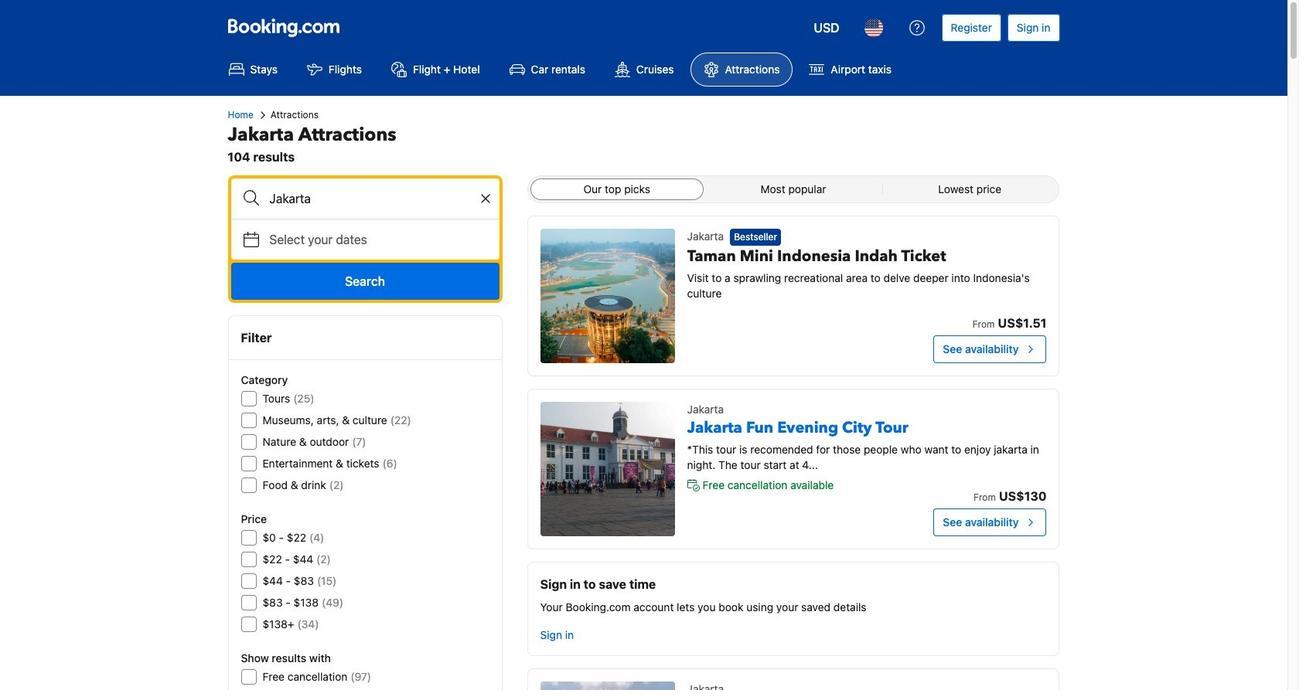 Task type: describe. For each thing, give the bounding box(es) containing it.
taman mini indonesia indah ticket image
[[540, 229, 675, 364]]

Where are you going? search field
[[231, 179, 499, 219]]

booking.com image
[[228, 19, 339, 37]]

jakarta half-day highlights tour image
[[540, 682, 675, 691]]



Task type: vqa. For each thing, say whether or not it's contained in the screenshot.
mobile pass · 4 days
no



Task type: locate. For each thing, give the bounding box(es) containing it.
jakarta fun evening city tour image
[[540, 402, 675, 537]]



